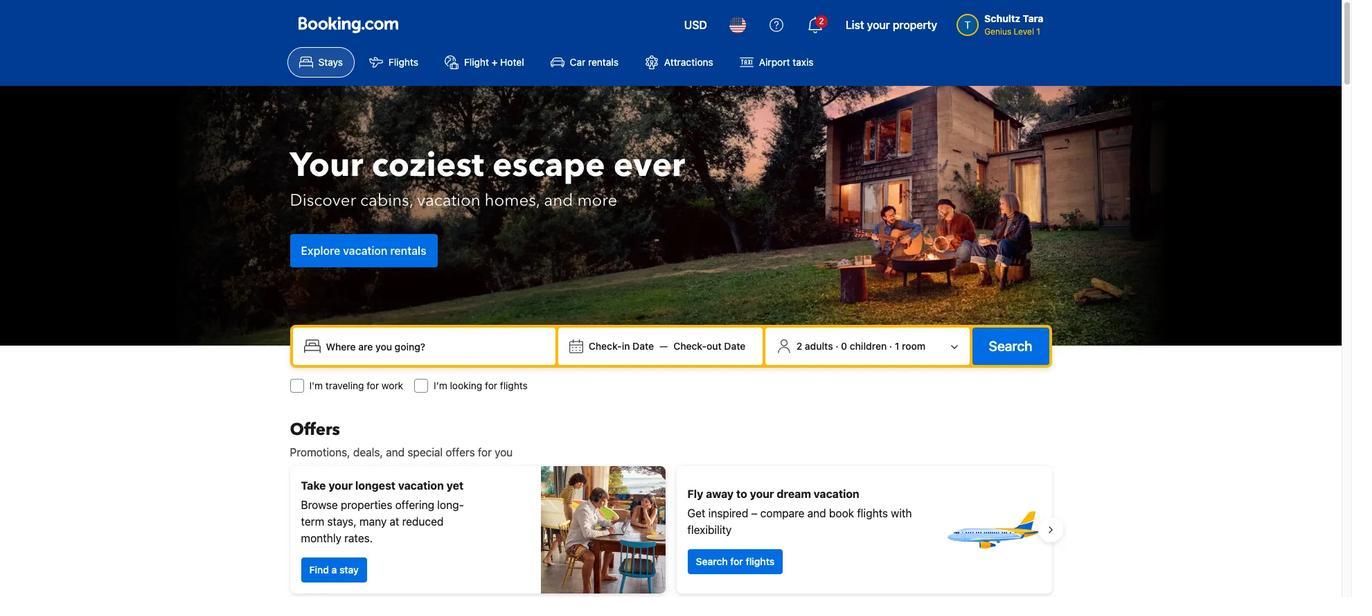 Task type: vqa. For each thing, say whether or not it's contained in the screenshot.
1 in BUTTON
yes



Task type: describe. For each thing, give the bounding box(es) containing it.
to
[[736, 488, 747, 500]]

2 vertical spatial flights
[[746, 556, 775, 567]]

check-in date — check-out date
[[589, 340, 746, 352]]

deals,
[[353, 446, 383, 459]]

vacation inside 'take your longest vacation yet browse properties offering long- term stays, many at reduced monthly rates.'
[[398, 479, 444, 492]]

usd button
[[676, 8, 716, 42]]

you
[[495, 446, 513, 459]]

your
[[290, 142, 363, 188]]

compare
[[760, 507, 805, 520]]

for left work
[[367, 380, 379, 391]]

your inside 'fly away to your dream vacation get inspired – compare and book flights with flexibility'
[[750, 488, 774, 500]]

more
[[577, 189, 617, 212]]

for inside offers promotions, deals, and special offers for you
[[478, 446, 492, 459]]

long-
[[437, 499, 464, 511]]

in
[[622, 340, 630, 352]]

flights
[[389, 56, 418, 68]]

search for flights
[[696, 556, 775, 567]]

1 inside button
[[895, 340, 899, 352]]

monthly
[[301, 532, 342, 545]]

offers
[[290, 418, 340, 441]]

yet
[[447, 479, 464, 492]]

a
[[332, 564, 337, 576]]

i'm looking for flights
[[434, 380, 528, 391]]

flights link
[[357, 47, 430, 78]]

2 date from the left
[[724, 340, 746, 352]]

airport taxis link
[[728, 47, 825, 78]]

genius
[[984, 26, 1012, 37]]

flight + hotel
[[464, 56, 524, 68]]

schultz
[[984, 12, 1021, 24]]

list your property link
[[837, 8, 946, 42]]

looking
[[450, 380, 482, 391]]

offering
[[395, 499, 434, 511]]

search for flights link
[[688, 549, 783, 574]]

2 for 2 adults · 0 children · 1 room
[[796, 340, 802, 352]]

explore vacation rentals link
[[290, 234, 438, 267]]

schultz tara genius level 1
[[984, 12, 1044, 37]]

i'm
[[309, 380, 323, 391]]

1 vertical spatial rentals
[[390, 244, 426, 257]]

2 check- from the left
[[674, 340, 707, 352]]

take
[[301, 479, 326, 492]]

special
[[408, 446, 443, 459]]

2 adults · 0 children · 1 room button
[[771, 333, 964, 360]]

2 button
[[799, 8, 832, 42]]

1 inside the schultz tara genius level 1
[[1037, 26, 1040, 37]]

booking.com image
[[298, 17, 398, 33]]

1 · from the left
[[836, 340, 839, 352]]

hotel
[[500, 56, 524, 68]]

and inside 'fly away to your dream vacation get inspired – compare and book flights with flexibility'
[[808, 507, 826, 520]]

out
[[707, 340, 722, 352]]

rates.
[[344, 532, 373, 545]]

properties
[[341, 499, 392, 511]]

browse
[[301, 499, 338, 511]]

car rentals
[[570, 56, 619, 68]]

and inside your coziest escape ever discover cabins, vacation homes, and more
[[544, 189, 573, 212]]

term
[[301, 515, 324, 528]]

0
[[841, 340, 847, 352]]

–
[[751, 507, 758, 520]]

find a stay
[[309, 564, 359, 576]]

for inside region
[[730, 556, 743, 567]]

find a stay link
[[301, 558, 367, 583]]

cabins,
[[360, 189, 413, 212]]

flexibility
[[688, 524, 732, 536]]

take your longest vacation yet browse properties offering long- term stays, many at reduced monthly rates.
[[301, 479, 464, 545]]

your coziest escape ever discover cabins, vacation homes, and more
[[290, 142, 685, 212]]

get
[[688, 507, 706, 520]]

offers promotions, deals, and special offers for you
[[290, 418, 513, 459]]

stays,
[[327, 515, 357, 528]]

1 date from the left
[[633, 340, 654, 352]]

ever
[[614, 142, 685, 188]]

coziest
[[372, 142, 484, 188]]

flights inside 'fly away to your dream vacation get inspired – compare and book flights with flexibility'
[[857, 507, 888, 520]]

explore vacation rentals
[[301, 244, 426, 257]]

explore
[[301, 244, 340, 257]]

1 check- from the left
[[589, 340, 622, 352]]



Task type: locate. For each thing, give the bounding box(es) containing it.
region
[[279, 461, 1063, 597]]

attractions
[[664, 56, 713, 68]]

work
[[382, 380, 403, 391]]

0 horizontal spatial 1
[[895, 340, 899, 352]]

reduced
[[402, 515, 444, 528]]

traveling
[[326, 380, 364, 391]]

2 inside button
[[796, 340, 802, 352]]

0 horizontal spatial your
[[329, 479, 353, 492]]

1
[[1037, 26, 1040, 37], [895, 340, 899, 352]]

1 horizontal spatial 2
[[819, 16, 824, 26]]

+
[[492, 56, 498, 68]]

your for longest
[[329, 479, 353, 492]]

1 horizontal spatial rentals
[[588, 56, 619, 68]]

fly away to your dream vacation image
[[944, 481, 1041, 578]]

check- left — in the left of the page
[[589, 340, 622, 352]]

1 horizontal spatial 1
[[1037, 26, 1040, 37]]

2 · from the left
[[889, 340, 892, 352]]

list
[[846, 19, 864, 31]]

i'm traveling for work
[[309, 380, 403, 391]]

promotions,
[[290, 446, 350, 459]]

with
[[891, 507, 912, 520]]

i'm
[[434, 380, 447, 391]]

0 vertical spatial 2
[[819, 16, 824, 26]]

list your property
[[846, 19, 937, 31]]

2 left list
[[819, 16, 824, 26]]

tara
[[1023, 12, 1044, 24]]

and
[[544, 189, 573, 212], [386, 446, 405, 459], [808, 507, 826, 520]]

vacation up offering
[[398, 479, 444, 492]]

0 horizontal spatial check-
[[589, 340, 622, 352]]

search
[[989, 338, 1033, 354], [696, 556, 728, 567]]

usd
[[684, 19, 707, 31]]

your for property
[[867, 19, 890, 31]]

1 vertical spatial 2
[[796, 340, 802, 352]]

your inside 'take your longest vacation yet browse properties offering long- term stays, many at reduced monthly rates.'
[[329, 479, 353, 492]]

vacation inside 'fly away to your dream vacation get inspired – compare and book flights with flexibility'
[[814, 488, 860, 500]]

Where are you going? field
[[320, 334, 550, 359]]

2 left adults
[[796, 340, 802, 352]]

1 horizontal spatial ·
[[889, 340, 892, 352]]

date
[[633, 340, 654, 352], [724, 340, 746, 352]]

2 horizontal spatial your
[[867, 19, 890, 31]]

airport taxis
[[759, 56, 814, 68]]

and inside offers promotions, deals, and special offers for you
[[386, 446, 405, 459]]

· left 0
[[836, 340, 839, 352]]

0 vertical spatial 1
[[1037, 26, 1040, 37]]

and right deals,
[[386, 446, 405, 459]]

airport
[[759, 56, 790, 68]]

for left you
[[478, 446, 492, 459]]

longest
[[355, 479, 396, 492]]

children
[[850, 340, 887, 352]]

your
[[867, 19, 890, 31], [329, 479, 353, 492], [750, 488, 774, 500]]

date right in
[[633, 340, 654, 352]]

1 horizontal spatial flights
[[746, 556, 775, 567]]

0 horizontal spatial search
[[696, 556, 728, 567]]

your right list
[[867, 19, 890, 31]]

room
[[902, 340, 926, 352]]

flights left with
[[857, 507, 888, 520]]

region containing take your longest vacation yet
[[279, 461, 1063, 597]]

your right take
[[329, 479, 353, 492]]

level
[[1014, 26, 1034, 37]]

flights down "–" at the right bottom
[[746, 556, 775, 567]]

your right to
[[750, 488, 774, 500]]

1 horizontal spatial search
[[989, 338, 1033, 354]]

fly away to your dream vacation get inspired – compare and book flights with flexibility
[[688, 488, 912, 536]]

flights right looking
[[500, 380, 528, 391]]

vacation right explore
[[343, 244, 388, 257]]

2 adults · 0 children · 1 room
[[796, 340, 926, 352]]

0 horizontal spatial rentals
[[390, 244, 426, 257]]

rentals
[[588, 56, 619, 68], [390, 244, 426, 257]]

vacation
[[417, 189, 481, 212], [343, 244, 388, 257], [398, 479, 444, 492], [814, 488, 860, 500]]

search inside "search" button
[[989, 338, 1033, 354]]

and down escape
[[544, 189, 573, 212]]

1 down tara
[[1037, 26, 1040, 37]]

1 horizontal spatial check-
[[674, 340, 707, 352]]

0 vertical spatial search
[[989, 338, 1033, 354]]

0 horizontal spatial ·
[[836, 340, 839, 352]]

taxis
[[793, 56, 814, 68]]

your inside 'link'
[[867, 19, 890, 31]]

search for search for flights
[[696, 556, 728, 567]]

1 vertical spatial flights
[[857, 507, 888, 520]]

dream
[[777, 488, 811, 500]]

1 left room
[[895, 340, 899, 352]]

search button
[[972, 328, 1049, 365]]

0 horizontal spatial 2
[[796, 340, 802, 352]]

check-
[[589, 340, 622, 352], [674, 340, 707, 352]]

check-out date button
[[668, 334, 751, 359]]

·
[[836, 340, 839, 352], [889, 340, 892, 352]]

at
[[390, 515, 399, 528]]

0 horizontal spatial flights
[[500, 380, 528, 391]]

stays link
[[287, 47, 355, 78]]

car rentals link
[[539, 47, 630, 78]]

2 for 2
[[819, 16, 824, 26]]

1 horizontal spatial date
[[724, 340, 746, 352]]

stays
[[318, 56, 343, 68]]

0 vertical spatial and
[[544, 189, 573, 212]]

flight + hotel link
[[433, 47, 536, 78]]

2 inside dropdown button
[[819, 16, 824, 26]]

car
[[570, 56, 586, 68]]

vacation up "book" at the bottom of page
[[814, 488, 860, 500]]

check-in date button
[[583, 334, 660, 359]]

0 vertical spatial rentals
[[588, 56, 619, 68]]

many
[[360, 515, 387, 528]]

search inside search for flights link
[[696, 556, 728, 567]]

property
[[893, 19, 937, 31]]

1 vertical spatial and
[[386, 446, 405, 459]]

0 horizontal spatial date
[[633, 340, 654, 352]]

homes,
[[485, 189, 540, 212]]

flight
[[464, 56, 489, 68]]

adults
[[805, 340, 833, 352]]

and left "book" at the bottom of page
[[808, 507, 826, 520]]

2 horizontal spatial and
[[808, 507, 826, 520]]

1 horizontal spatial your
[[750, 488, 774, 500]]

2 vertical spatial and
[[808, 507, 826, 520]]

book
[[829, 507, 854, 520]]

rentals down cabins,
[[390, 244, 426, 257]]

attractions link
[[633, 47, 725, 78]]

1 vertical spatial 1
[[895, 340, 899, 352]]

discover
[[290, 189, 356, 212]]

vacation down coziest
[[417, 189, 481, 212]]

0 horizontal spatial and
[[386, 446, 405, 459]]

stay
[[339, 564, 359, 576]]

flights
[[500, 380, 528, 391], [857, 507, 888, 520], [746, 556, 775, 567]]

· right children
[[889, 340, 892, 352]]

—
[[660, 340, 668, 352]]

1 horizontal spatial and
[[544, 189, 573, 212]]

for
[[367, 380, 379, 391], [485, 380, 497, 391], [478, 446, 492, 459], [730, 556, 743, 567]]

inspired
[[708, 507, 748, 520]]

fly
[[688, 488, 703, 500]]

check- right — in the left of the page
[[674, 340, 707, 352]]

offers
[[446, 446, 475, 459]]

your account menu schultz tara genius level 1 element
[[957, 6, 1049, 38]]

for right looking
[[485, 380, 497, 391]]

escape
[[492, 142, 605, 188]]

0 vertical spatial flights
[[500, 380, 528, 391]]

for down flexibility
[[730, 556, 743, 567]]

date right out
[[724, 340, 746, 352]]

find
[[309, 564, 329, 576]]

vacation inside your coziest escape ever discover cabins, vacation homes, and more
[[417, 189, 481, 212]]

2
[[819, 16, 824, 26], [796, 340, 802, 352]]

1 vertical spatial search
[[696, 556, 728, 567]]

away
[[706, 488, 734, 500]]

take your longest vacation yet image
[[541, 466, 665, 594]]

search for search
[[989, 338, 1033, 354]]

2 horizontal spatial flights
[[857, 507, 888, 520]]

rentals right car at the left of the page
[[588, 56, 619, 68]]



